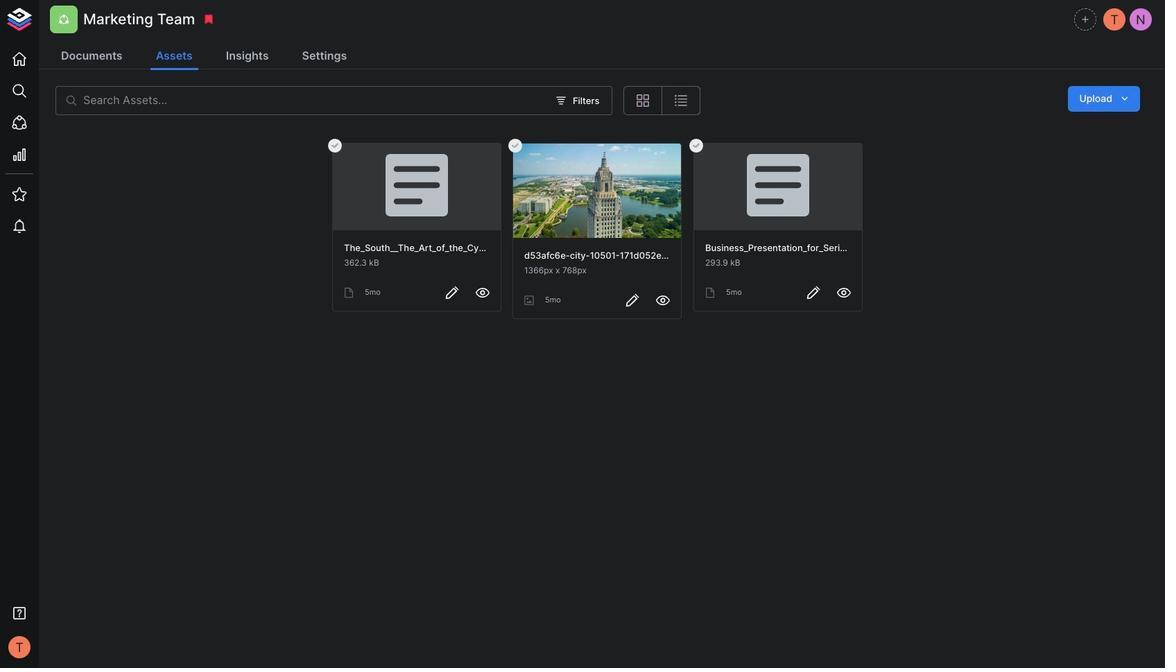 Task type: vqa. For each thing, say whether or not it's contained in the screenshot.
4
no



Task type: locate. For each thing, give the bounding box(es) containing it.
group
[[624, 86, 701, 115]]

Search Assets... text field
[[83, 86, 547, 115]]

remove bookmark image
[[203, 13, 215, 26]]



